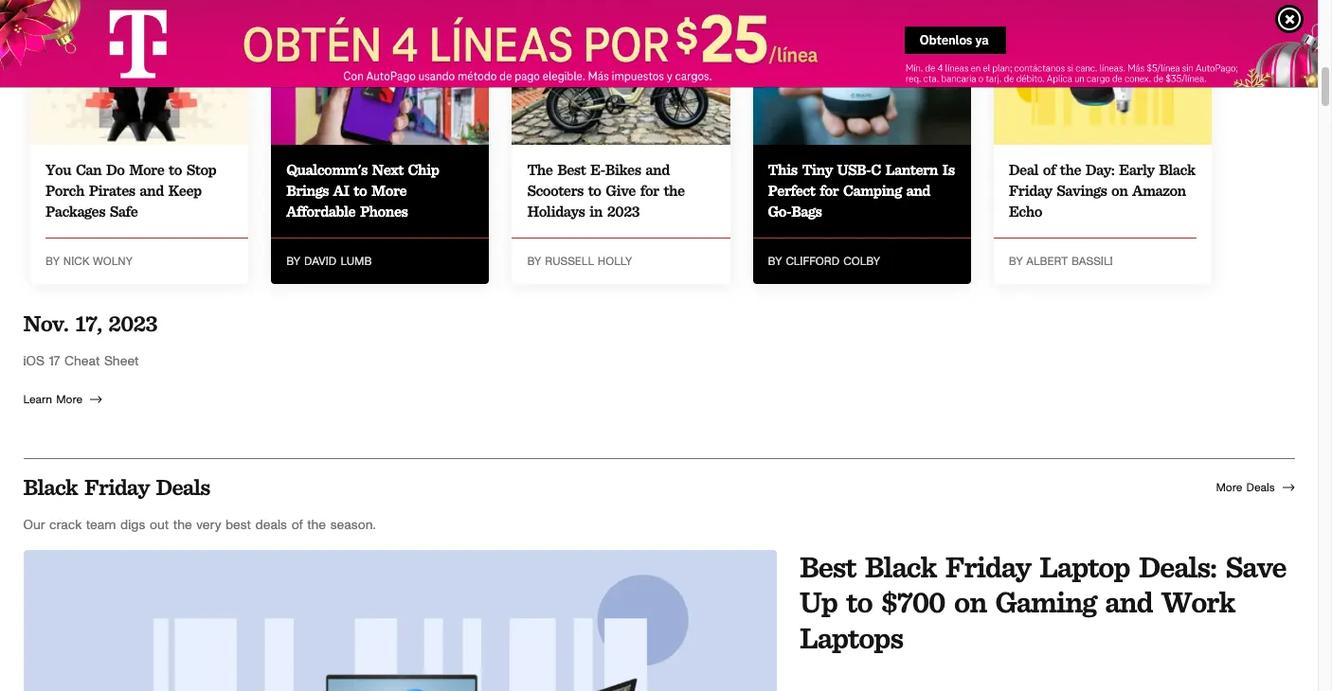 Task type: vqa. For each thing, say whether or not it's contained in the screenshot.
I
no



Task type: describe. For each thing, give the bounding box(es) containing it.
the left the season.
[[307, 519, 326, 532]]

laptop
[[1040, 549, 1130, 585]]

by russell holly
[[527, 256, 632, 267]]

colby
[[844, 256, 881, 267]]

0 horizontal spatial 2023
[[108, 310, 157, 337]]

our
[[23, 519, 45, 532]]

by for this tiny usb-c lantern is perfect for camping and go-bags
[[768, 256, 782, 267]]

phones
[[360, 203, 408, 221]]

17
[[49, 355, 60, 368]]

the inside deal of the day: early black friday savings on amazon echo
[[1061, 161, 1082, 179]]

laptops
[[800, 621, 903, 657]]

nov.
[[23, 310, 68, 337]]

amazon
[[1133, 182, 1186, 200]]

friday inside best black friday laptop deals: save up to $700 on gaming and work laptops
[[946, 549, 1031, 585]]

more inside you can do more to stop porch pirates and keep packages safe
[[129, 161, 164, 179]]

and inside best black friday laptop deals: save up to $700 on gaming and work laptops
[[1105, 585, 1153, 621]]

more right learn
[[56, 394, 82, 405]]

stop
[[186, 161, 216, 179]]

porch
[[45, 182, 84, 200]]

usb-
[[837, 161, 871, 179]]

$700
[[882, 585, 946, 621]]

echo
[[1009, 203, 1043, 221]]

learn
[[23, 394, 52, 405]]

best
[[226, 519, 251, 532]]

to inside qualcomm's next chip brings ai to more affordable phones
[[354, 182, 367, 200]]

savings
[[1057, 182, 1107, 200]]

team
[[86, 519, 116, 532]]

more deals link
[[1217, 475, 1295, 501]]

1 vertical spatial friday
[[84, 474, 149, 501]]

and inside the best e-bikes and scooters to give for the holidays in 2023
[[646, 161, 670, 179]]

russell
[[545, 256, 594, 267]]

lantern
[[886, 161, 938, 179]]

work
[[1162, 585, 1235, 621]]

bags
[[792, 203, 822, 221]]

by albert bassili
[[1009, 256, 1113, 267]]

lumb
[[341, 256, 372, 267]]

day:
[[1086, 161, 1115, 179]]

very
[[196, 519, 221, 532]]

this tiny usb-c lantern is perfect for camping and go-bags
[[768, 161, 955, 221]]

next
[[372, 161, 404, 179]]

heybike ranger s hero image
[[512, 22, 730, 145]]

and inside you can do more to stop porch pirates and keep packages safe
[[140, 182, 164, 200]]

the best e-bikes and scooters to give for the holidays in 2023
[[527, 161, 685, 221]]

0 horizontal spatial deals
[[156, 474, 210, 501]]

black friday deals
[[23, 474, 210, 501]]

deal of the day: early black friday savings on amazon echo
[[1009, 161, 1196, 221]]

a hand holds a phone with an image of a chip labeled snapdragon 7 gen 3, in front of a background of colorful apartments. image
[[271, 22, 489, 145]]

ios 17 cheat sheet
[[23, 355, 139, 368]]

by for the best e-bikes and scooters to give for the holidays in 2023
[[527, 256, 541, 267]]

ios
[[23, 355, 45, 368]]

brings
[[286, 182, 329, 200]]

bikes
[[606, 161, 641, 179]]

by nick wolny
[[45, 256, 133, 267]]

pirates
[[89, 182, 135, 200]]

more inside 'link'
[[1217, 482, 1243, 494]]



Task type: locate. For each thing, give the bounding box(es) containing it.
for down tiny
[[820, 182, 839, 200]]

by for qualcomm's next chip brings ai to more affordable phones
[[286, 256, 300, 267]]

0 horizontal spatial on
[[954, 585, 987, 621]]

clifford
[[786, 256, 840, 267]]

advertisement region
[[0, 0, 1318, 87]]

0 horizontal spatial for
[[640, 182, 659, 200]]

bassili
[[1072, 256, 1113, 267]]

3 by from the left
[[527, 256, 541, 267]]

by clifford colby
[[768, 256, 881, 267]]

for inside the best e-bikes and scooters to give for the holidays in 2023
[[640, 182, 659, 200]]

2 vertical spatial friday
[[946, 549, 1031, 585]]

of right "deals"
[[292, 519, 303, 532]]

crack
[[49, 519, 82, 532]]

for inside this tiny usb-c lantern is perfect for camping and go-bags
[[820, 182, 839, 200]]

black
[[1160, 161, 1196, 179], [23, 474, 78, 501], [865, 549, 937, 585]]

black up laptops
[[865, 549, 937, 585]]

albert
[[1027, 256, 1068, 267]]

tiny
[[802, 161, 833, 179]]

e-
[[591, 161, 606, 179]]

of right deal
[[1043, 161, 1056, 179]]

can
[[76, 161, 102, 179]]

by left albert
[[1009, 256, 1023, 267]]

learn more link
[[23, 386, 1295, 413]]

to up the "in"
[[588, 182, 601, 200]]

safe
[[110, 203, 138, 221]]

save
[[1226, 549, 1287, 585]]

you can do more to stop porch pirates and keep packages safe
[[45, 161, 216, 221]]

and inside this tiny usb-c lantern is perfect for camping and go-bags
[[907, 182, 931, 200]]

2023
[[607, 203, 640, 221], [108, 310, 157, 337]]

to
[[169, 161, 182, 179], [354, 182, 367, 200], [588, 182, 601, 200], [847, 585, 873, 621]]

you
[[45, 161, 71, 179]]

this
[[768, 161, 798, 179]]

1 horizontal spatial best
[[800, 549, 856, 585]]

and left keep
[[140, 182, 164, 200]]

0 horizontal spatial best
[[558, 161, 586, 179]]

of inside deal of the day: early black friday savings on amazon echo
[[1043, 161, 1056, 179]]

porch theft image
[[30, 22, 249, 145]]

deals
[[256, 519, 287, 532]]

and
[[646, 161, 670, 179], [140, 182, 164, 200], [907, 182, 931, 200], [1105, 585, 1153, 621]]

go-
[[768, 203, 792, 221]]

teeny tiny handheld lamp for camping or go bag. image
[[753, 22, 971, 145]]

digs
[[120, 519, 145, 532]]

more right do
[[129, 161, 164, 179]]

ai
[[333, 182, 349, 200]]

and right 'bikes'
[[646, 161, 670, 179]]

and down lantern
[[907, 182, 931, 200]]

the up savings on the right top of page
[[1061, 161, 1082, 179]]

0 vertical spatial of
[[1043, 161, 1056, 179]]

black inside deal of the day: early black friday savings on amazon echo
[[1160, 161, 1196, 179]]

2023 down give
[[607, 203, 640, 221]]

early
[[1120, 161, 1155, 179]]

the
[[527, 161, 553, 179]]

black inside best black friday laptop deals: save up to $700 on gaming and work laptops
[[865, 549, 937, 585]]

best inside best black friday laptop deals: save up to $700 on gaming and work laptops
[[800, 549, 856, 585]]

by for deal of the day: early black friday savings on amazon echo
[[1009, 256, 1023, 267]]

qualcomm's next chip brings ai to more affordable phones
[[286, 161, 439, 221]]

the right out
[[173, 519, 192, 532]]

the right give
[[664, 182, 685, 200]]

5 by from the left
[[1009, 256, 1023, 267]]

to up keep
[[169, 161, 182, 179]]

1 horizontal spatial of
[[1043, 161, 1056, 179]]

of
[[1043, 161, 1056, 179], [292, 519, 303, 532]]

0 vertical spatial 2023
[[607, 203, 640, 221]]

to inside the best e-bikes and scooters to give for the holidays in 2023
[[588, 182, 601, 200]]

c
[[871, 161, 881, 179]]

on
[[1112, 182, 1128, 200], [954, 585, 987, 621]]

scooters
[[527, 182, 584, 200]]

17,
[[75, 310, 102, 337]]

affordable
[[286, 203, 356, 221]]

0 vertical spatial on
[[1112, 182, 1128, 200]]

by david lumb
[[286, 256, 372, 267]]

1 for from the left
[[640, 182, 659, 200]]

and left work
[[1105, 585, 1153, 621]]

give
[[606, 182, 636, 200]]

gaming
[[996, 585, 1097, 621]]

deal
[[1009, 161, 1039, 179]]

friday up team
[[84, 474, 149, 501]]

up
[[800, 585, 838, 621]]

by left clifford
[[768, 256, 782, 267]]

1 by from the left
[[45, 256, 59, 267]]

best left e-
[[558, 161, 586, 179]]

holidays
[[527, 203, 585, 221]]

1 horizontal spatial 2023
[[607, 203, 640, 221]]

1 vertical spatial black
[[23, 474, 78, 501]]

more inside qualcomm's next chip brings ai to more affordable phones
[[371, 182, 407, 200]]

season.
[[331, 519, 376, 532]]

packages
[[45, 203, 105, 221]]

by for you can do more to stop porch pirates and keep packages safe
[[45, 256, 59, 267]]

friday right the $700 on the bottom right of page
[[946, 549, 1031, 585]]

by left "nick"
[[45, 256, 59, 267]]

the inside the best e-bikes and scooters to give for the holidays in 2023
[[664, 182, 685, 200]]

more
[[129, 161, 164, 179], [371, 182, 407, 200], [56, 394, 82, 405], [1217, 482, 1243, 494]]

deals:
[[1139, 549, 1217, 585]]

more up save
[[1217, 482, 1243, 494]]

2 by from the left
[[286, 256, 300, 267]]

on inside best black friday laptop deals: save up to $700 on gaming and work laptops
[[954, 585, 987, 621]]

the 5th-gen echo dot smart speaker and a tp-link kasa smart bulb are displayed against a yellow background. image
[[994, 22, 1212, 145]]

do
[[106, 161, 125, 179]]

best black friday laptop deals: save up to $700 on gaming and work laptops
[[800, 549, 1287, 657]]

on inside deal of the day: early black friday savings on amazon echo
[[1112, 182, 1128, 200]]

1 vertical spatial best
[[800, 549, 856, 585]]

for
[[640, 182, 659, 200], [820, 182, 839, 200]]

by left russell
[[527, 256, 541, 267]]

best inside the best e-bikes and scooters to give for the holidays in 2023
[[558, 161, 586, 179]]

2 horizontal spatial black
[[1160, 161, 1196, 179]]

1 horizontal spatial on
[[1112, 182, 1128, 200]]

our crack team digs out the very best deals of the season.
[[23, 519, 376, 532]]

holly
[[598, 256, 632, 267]]

to right ai
[[354, 182, 367, 200]]

friday up echo
[[1009, 182, 1053, 200]]

by left david at left
[[286, 256, 300, 267]]

more down next
[[371, 182, 407, 200]]

best
[[558, 161, 586, 179], [800, 549, 856, 585]]

david
[[304, 256, 337, 267]]

sheet
[[104, 355, 139, 368]]

4 by from the left
[[768, 256, 782, 267]]

2 vertical spatial black
[[865, 549, 937, 585]]

to inside you can do more to stop porch pirates and keep packages safe
[[169, 161, 182, 179]]

the
[[1061, 161, 1082, 179], [664, 182, 685, 200], [173, 519, 192, 532], [307, 519, 326, 532]]

0 vertical spatial friday
[[1009, 182, 1053, 200]]

is
[[943, 161, 955, 179]]

0 horizontal spatial black
[[23, 474, 78, 501]]

deals up save
[[1247, 482, 1275, 494]]

1 horizontal spatial deals
[[1247, 482, 1275, 494]]

0 vertical spatial black
[[1160, 161, 1196, 179]]

2023 up sheet
[[108, 310, 157, 337]]

nick
[[63, 256, 89, 267]]

1 vertical spatial of
[[292, 519, 303, 532]]

by
[[45, 256, 59, 267], [286, 256, 300, 267], [527, 256, 541, 267], [768, 256, 782, 267], [1009, 256, 1023, 267]]

qualcomm's
[[286, 161, 368, 179]]

out
[[150, 519, 169, 532]]

deals inside 'link'
[[1247, 482, 1275, 494]]

in
[[590, 203, 603, 221]]

on down early
[[1112, 182, 1128, 200]]

more deals
[[1217, 482, 1275, 494]]

on right the $700 on the bottom right of page
[[954, 585, 987, 621]]

camping
[[844, 182, 902, 200]]

1 horizontal spatial black
[[865, 549, 937, 585]]

2 for from the left
[[820, 182, 839, 200]]

chip
[[408, 161, 439, 179]]

deals up the our crack team digs out the very best deals of the season.
[[156, 474, 210, 501]]

nov. 17, 2023
[[23, 310, 157, 337]]

wolny
[[93, 256, 133, 267]]

perfect
[[768, 182, 816, 200]]

0 horizontal spatial of
[[292, 519, 303, 532]]

friday inside deal of the day: early black friday savings on amazon echo
[[1009, 182, 1053, 200]]

best up laptops
[[800, 549, 856, 585]]

black up crack
[[23, 474, 78, 501]]

black up amazon
[[1160, 161, 1196, 179]]

learn more
[[23, 394, 82, 405]]

1 vertical spatial on
[[954, 585, 987, 621]]

deals
[[156, 474, 210, 501], [1247, 482, 1275, 494]]

to right up
[[847, 585, 873, 621]]

0 vertical spatial best
[[558, 161, 586, 179]]

to inside best black friday laptop deals: save up to $700 on gaming and work laptops
[[847, 585, 873, 621]]

friday
[[1009, 182, 1053, 200], [84, 474, 149, 501], [946, 549, 1031, 585]]

1 horizontal spatial for
[[820, 182, 839, 200]]

1 vertical spatial 2023
[[108, 310, 157, 337]]

cheat
[[64, 355, 100, 368]]

for right give
[[640, 182, 659, 200]]

keep
[[168, 182, 202, 200]]

best black friday laptop deals: save up to $700 on gaming and work laptops link
[[23, 549, 1295, 692]]

2023 inside the best e-bikes and scooters to give for the holidays in 2023
[[607, 203, 640, 221]]



